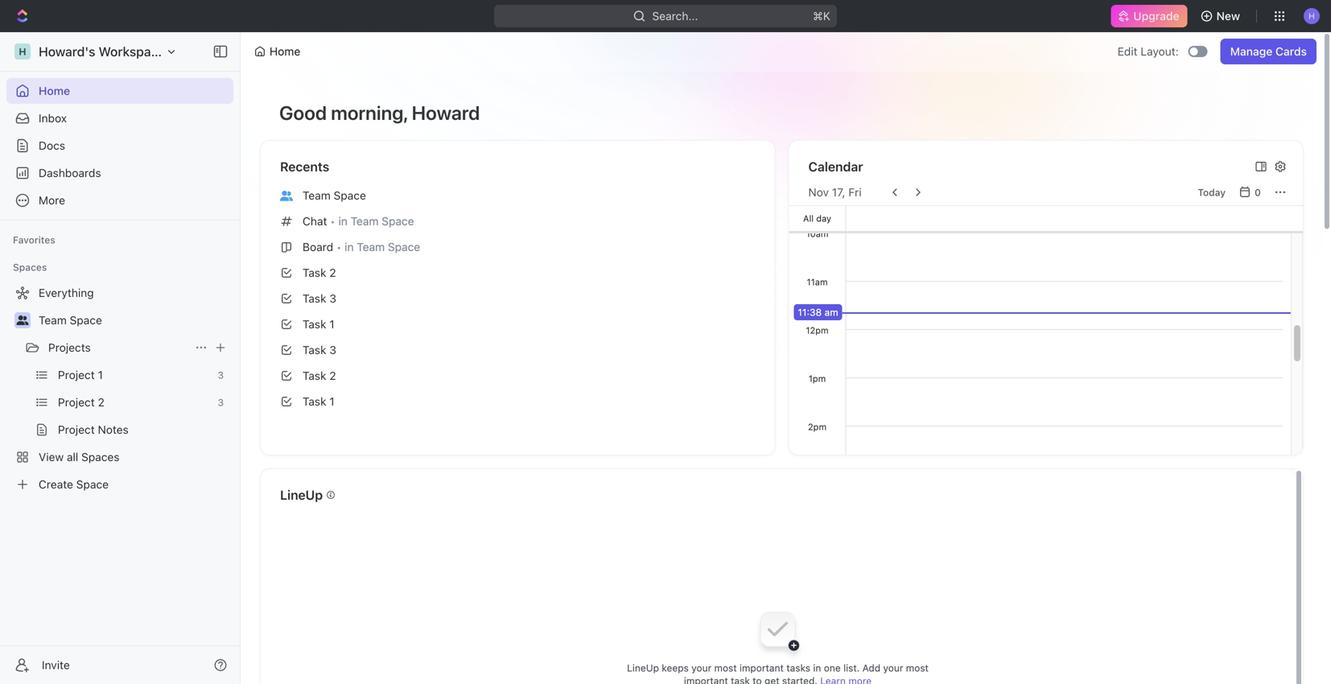 Task type: vqa. For each thing, say whether or not it's contained in the screenshot.
wifi image
no



Task type: locate. For each thing, give the bounding box(es) containing it.
space down chat • in team space
[[388, 240, 420, 254]]

team space up chat
[[303, 189, 366, 202]]

projects
[[48, 341, 91, 354]]

‎task for ‎task 2
[[303, 369, 326, 382]]

team down everything
[[39, 313, 67, 327]]

project up project 2
[[58, 368, 95, 381]]

home up inbox on the left
[[39, 84, 70, 97]]

2 task from the top
[[303, 292, 326, 305]]

1
[[329, 317, 334, 331], [98, 368, 103, 381], [329, 395, 334, 408]]

1 task 3 from the top
[[303, 292, 336, 305]]

• right board
[[337, 241, 341, 253]]

view all spaces
[[39, 450, 120, 464]]

1 vertical spatial h
[[19, 46, 26, 57]]

0 horizontal spatial user group image
[[16, 315, 29, 325]]

1 horizontal spatial user group image
[[280, 191, 293, 201]]

dashboards
[[39, 166, 101, 179]]

in for board
[[345, 240, 354, 254]]

0 horizontal spatial important
[[684, 675, 728, 684]]

started.
[[782, 675, 818, 684]]

0 vertical spatial team space link
[[274, 183, 762, 208]]

space up board • in team space
[[382, 214, 414, 228]]

your right keeps
[[691, 662, 712, 674]]

0 vertical spatial •
[[330, 215, 335, 227]]

1 vertical spatial project
[[58, 396, 95, 409]]

1 vertical spatial 2
[[329, 369, 336, 382]]

1 horizontal spatial h
[[1309, 11, 1315, 20]]

1 vertical spatial spaces
[[81, 450, 120, 464]]

spaces down favorites
[[13, 262, 47, 273]]

1 vertical spatial team space
[[39, 313, 102, 327]]

1 vertical spatial ‎task
[[303, 395, 326, 408]]

3 project from the top
[[58, 423, 95, 436]]

0 vertical spatial home
[[270, 45, 300, 58]]

2 for project 2
[[98, 396, 104, 409]]

task 2 link
[[274, 260, 762, 286]]

1 vertical spatial user group image
[[16, 315, 29, 325]]

‎task for ‎task 1
[[303, 395, 326, 408]]

project for project 1
[[58, 368, 95, 381]]

project inside 'link'
[[58, 396, 95, 409]]

project 1
[[58, 368, 103, 381]]

upgrade link
[[1111, 5, 1188, 27]]

•
[[330, 215, 335, 227], [337, 241, 341, 253]]

0 horizontal spatial spaces
[[13, 262, 47, 273]]

project 2
[[58, 396, 104, 409]]

0 vertical spatial team space
[[303, 189, 366, 202]]

task 3 down task 2
[[303, 292, 336, 305]]

space
[[334, 189, 366, 202], [382, 214, 414, 228], [388, 240, 420, 254], [70, 313, 102, 327], [76, 478, 109, 491]]

create space
[[39, 478, 109, 491]]

2 vertical spatial project
[[58, 423, 95, 436]]

1 down task 2
[[329, 317, 334, 331]]

2 task 3 from the top
[[303, 343, 336, 357]]

1 vertical spatial important
[[684, 675, 728, 684]]

1 horizontal spatial spaces
[[81, 450, 120, 464]]

2 vertical spatial 1
[[329, 395, 334, 408]]

• for chat
[[330, 215, 335, 227]]

• inside board • in team space
[[337, 241, 341, 253]]

edit layout:
[[1118, 45, 1179, 58]]

most up task
[[714, 662, 737, 674]]

task 3 link up ‎task 1 "link"
[[274, 337, 762, 363]]

most
[[714, 662, 737, 674], [906, 662, 929, 674]]

docs link
[[6, 133, 233, 159]]

important down keeps
[[684, 675, 728, 684]]

2 ‎task from the top
[[303, 395, 326, 408]]

project
[[58, 368, 95, 381], [58, 396, 95, 409], [58, 423, 95, 436]]

fri
[[848, 186, 862, 199]]

1 project from the top
[[58, 368, 95, 381]]

1 inside "link"
[[329, 395, 334, 408]]

17,
[[832, 186, 845, 199]]

‎task down ‎task 2
[[303, 395, 326, 408]]

1 vertical spatial 1
[[98, 368, 103, 381]]

1 vertical spatial team space link
[[39, 307, 230, 333]]

chat • in team space
[[303, 214, 414, 228]]

0 vertical spatial task 3
[[303, 292, 336, 305]]

1 task from the top
[[303, 266, 326, 279]]

2
[[329, 266, 336, 279], [329, 369, 336, 382], [98, 396, 104, 409]]

tree containing everything
[[6, 280, 233, 497]]

0 vertical spatial spaces
[[13, 262, 47, 273]]

day
[[816, 213, 831, 224]]

project up view all spaces
[[58, 423, 95, 436]]

task down 'task 1'
[[303, 343, 326, 357]]

‎task 2
[[303, 369, 336, 382]]

‎task inside ‎task 1 "link"
[[303, 395, 326, 408]]

1 horizontal spatial most
[[906, 662, 929, 674]]

user group image
[[280, 191, 293, 201], [16, 315, 29, 325]]

0 vertical spatial task 3 link
[[274, 286, 762, 311]]

am
[[825, 307, 838, 318]]

0 horizontal spatial lineup
[[280, 487, 323, 503]]

1 vertical spatial task 3
[[303, 343, 336, 357]]

2 up ‎task 1
[[329, 369, 336, 382]]

0 vertical spatial project
[[58, 368, 95, 381]]

h
[[1309, 11, 1315, 20], [19, 46, 26, 57]]

sidebar navigation
[[0, 32, 244, 684]]

project for project notes
[[58, 423, 95, 436]]

task 3 up ‎task 2
[[303, 343, 336, 357]]

• inside chat • in team space
[[330, 215, 335, 227]]

view all spaces link
[[6, 444, 230, 470]]

your
[[691, 662, 712, 674], [883, 662, 903, 674]]

1 horizontal spatial important
[[740, 662, 784, 674]]

invite
[[42, 658, 70, 672]]

in down chat • in team space
[[345, 240, 354, 254]]

1 horizontal spatial your
[[883, 662, 903, 674]]

morning,
[[331, 101, 408, 124]]

home up the good
[[270, 45, 300, 58]]

‎task up ‎task 1
[[303, 369, 326, 382]]

important
[[740, 662, 784, 674], [684, 675, 728, 684]]

h up manage cards button
[[1309, 11, 1315, 20]]

1 ‎task from the top
[[303, 369, 326, 382]]

1 vertical spatial lineup
[[627, 662, 659, 674]]

0 vertical spatial ‎task
[[303, 369, 326, 382]]

in right chat
[[338, 214, 348, 228]]

2 up project notes
[[98, 396, 104, 409]]

2 project from the top
[[58, 396, 95, 409]]

3 task from the top
[[303, 317, 326, 331]]

1 down ‎task 2
[[329, 395, 334, 408]]

0 horizontal spatial team space link
[[39, 307, 230, 333]]

cards
[[1276, 45, 1307, 58]]

‎task 1
[[303, 395, 334, 408]]

4 task from the top
[[303, 343, 326, 357]]

task
[[303, 266, 326, 279], [303, 292, 326, 305], [303, 317, 326, 331], [303, 343, 326, 357]]

to
[[753, 675, 762, 684]]

in left 'one' at the right
[[813, 662, 821, 674]]

1 horizontal spatial team space
[[303, 189, 366, 202]]

2 inside 'link'
[[98, 396, 104, 409]]

0 horizontal spatial team space
[[39, 313, 102, 327]]

howard's
[[39, 44, 95, 59]]

manage cards button
[[1221, 39, 1317, 64]]

1 horizontal spatial •
[[337, 241, 341, 253]]

12pm
[[806, 325, 829, 336]]

task 3 for first task 3 link from the bottom of the page
[[303, 343, 336, 357]]

keeps
[[662, 662, 689, 674]]

team up board • in team space
[[351, 214, 379, 228]]

your right add
[[883, 662, 903, 674]]

0 horizontal spatial •
[[330, 215, 335, 227]]

‎task
[[303, 369, 326, 382], [303, 395, 326, 408]]

2 vertical spatial 2
[[98, 396, 104, 409]]

team space link
[[274, 183, 762, 208], [39, 307, 230, 333]]

team
[[303, 189, 331, 202], [351, 214, 379, 228], [357, 240, 385, 254], [39, 313, 67, 327]]

11:38 am
[[798, 307, 838, 318]]

task 3 link up ‎task 2 link
[[274, 286, 762, 311]]

1 inside "tree"
[[98, 368, 103, 381]]

task down board
[[303, 266, 326, 279]]

task 3
[[303, 292, 336, 305], [303, 343, 336, 357]]

everything link
[[6, 280, 230, 306]]

0 horizontal spatial home
[[39, 84, 70, 97]]

today
[[1198, 187, 1226, 198]]

1 vertical spatial task 3 link
[[274, 337, 762, 363]]

0 vertical spatial h
[[1309, 11, 1315, 20]]

tree
[[6, 280, 233, 497]]

space up "projects"
[[70, 313, 102, 327]]

3
[[329, 292, 336, 305], [329, 343, 336, 357], [218, 369, 224, 381], [218, 397, 224, 408]]

2 task 3 link from the top
[[274, 337, 762, 363]]

h left howard's
[[19, 46, 26, 57]]

0 vertical spatial 1
[[329, 317, 334, 331]]

task up 'task 1'
[[303, 292, 326, 305]]

1 horizontal spatial team space link
[[274, 183, 762, 208]]

in
[[338, 214, 348, 228], [345, 240, 354, 254], [813, 662, 821, 674]]

2 vertical spatial in
[[813, 662, 821, 674]]

team inside "tree"
[[39, 313, 67, 327]]

good morning, howard
[[279, 101, 480, 124]]

team space link down everything 'link'
[[39, 307, 230, 333]]

1 vertical spatial in
[[345, 240, 354, 254]]

0 vertical spatial lineup
[[280, 487, 323, 503]]

‎task inside ‎task 2 link
[[303, 369, 326, 382]]

task 3 for 2nd task 3 link from the bottom of the page
[[303, 292, 336, 305]]

lineup inside lineup keeps your most important tasks in one list. add your most important task to get started.
[[627, 662, 659, 674]]

2 down board
[[329, 266, 336, 279]]

important up to
[[740, 662, 784, 674]]

0 vertical spatial 2
[[329, 266, 336, 279]]

0 horizontal spatial h
[[19, 46, 26, 57]]

1 vertical spatial •
[[337, 241, 341, 253]]

lineup for lineup keeps your most important tasks in one list. add your most important task to get started.
[[627, 662, 659, 674]]

• right chat
[[330, 215, 335, 227]]

upgrade
[[1133, 9, 1180, 23]]

project 2 link
[[58, 390, 211, 415]]

‎task 2 link
[[274, 363, 762, 389]]

1 vertical spatial home
[[39, 84, 70, 97]]

home
[[270, 45, 300, 58], [39, 84, 70, 97]]

task 3 link
[[274, 286, 762, 311], [274, 337, 762, 363]]

project down project 1
[[58, 396, 95, 409]]

0 horizontal spatial your
[[691, 662, 712, 674]]

1 for task 1
[[329, 317, 334, 331]]

1 down projects 'link'
[[98, 368, 103, 381]]

1 horizontal spatial lineup
[[627, 662, 659, 674]]

2 for task 2
[[329, 266, 336, 279]]

get
[[765, 675, 779, 684]]

today button
[[1191, 183, 1232, 202]]

0 vertical spatial in
[[338, 214, 348, 228]]

0 horizontal spatial most
[[714, 662, 737, 674]]

task down task 2
[[303, 317, 326, 331]]

0 vertical spatial user group image
[[280, 191, 293, 201]]

team up chat
[[303, 189, 331, 202]]

2 your from the left
[[883, 662, 903, 674]]

inbox
[[39, 111, 67, 125]]

manage
[[1230, 45, 1273, 58]]

team space up "projects"
[[39, 313, 102, 327]]

lineup
[[280, 487, 323, 503], [627, 662, 659, 674]]

team space link up task 2 link
[[274, 183, 762, 208]]

view
[[39, 450, 64, 464]]

task 1
[[303, 317, 334, 331]]

spaces right 'all'
[[81, 450, 120, 464]]

most right add
[[906, 662, 929, 674]]



Task type: describe. For each thing, give the bounding box(es) containing it.
task for 2nd task 3 link from the bottom of the page
[[303, 292, 326, 305]]

task for first task 3 link from the bottom of the page
[[303, 343, 326, 357]]

team space inside "tree"
[[39, 313, 102, 327]]

2pm
[[808, 422, 827, 432]]

home inside sidebar navigation
[[39, 84, 70, 97]]

new
[[1217, 9, 1240, 23]]

howard's workspace
[[39, 44, 165, 59]]

everything
[[39, 286, 94, 299]]

‎task 1 link
[[274, 389, 762, 414]]

• for board
[[337, 241, 341, 253]]

manage cards
[[1230, 45, 1307, 58]]

team down chat • in team space
[[357, 240, 385, 254]]

h button
[[1299, 3, 1325, 29]]

lineup keeps your most important tasks in one list. add your most important task to get started.
[[627, 662, 929, 684]]

tree inside sidebar navigation
[[6, 280, 233, 497]]

notes
[[98, 423, 129, 436]]

docs
[[39, 139, 65, 152]]

nov 17, fri button
[[808, 186, 862, 199]]

howard's workspace, , element
[[14, 43, 31, 60]]

edit
[[1118, 45, 1138, 58]]

projects link
[[48, 335, 188, 361]]

nov
[[808, 186, 829, 199]]

task 2
[[303, 266, 336, 279]]

favorites button
[[6, 230, 62, 249]]

1pm
[[809, 373, 826, 384]]

recents
[[280, 159, 329, 174]]

in inside lineup keeps your most important tasks in one list. add your most important task to get started.
[[813, 662, 821, 674]]

project notes link
[[58, 417, 230, 443]]

1 horizontal spatial home
[[270, 45, 300, 58]]

space up chat • in team space
[[334, 189, 366, 202]]

user group image inside "tree"
[[16, 315, 29, 325]]

1 your from the left
[[691, 662, 712, 674]]

all
[[803, 213, 814, 224]]

1 for project 1
[[98, 368, 103, 381]]

more button
[[6, 188, 233, 213]]

more
[[39, 194, 65, 207]]

1 most from the left
[[714, 662, 737, 674]]

task for task 2 link
[[303, 266, 326, 279]]

1 for ‎task 1
[[329, 395, 334, 408]]

create space link
[[6, 472, 230, 497]]

spaces inside 'link'
[[81, 450, 120, 464]]

tasks
[[786, 662, 810, 674]]

add
[[862, 662, 881, 674]]

h inside sidebar navigation
[[19, 46, 26, 57]]

board • in team space
[[303, 240, 420, 254]]

favorites
[[13, 234, 55, 245]]

workspace
[[99, 44, 165, 59]]

0
[[1255, 187, 1261, 198]]

task for task 1 link
[[303, 317, 326, 331]]

good
[[279, 101, 327, 124]]

new button
[[1194, 3, 1250, 29]]

2 most from the left
[[906, 662, 929, 674]]

0 vertical spatial important
[[740, 662, 784, 674]]

project notes
[[58, 423, 129, 436]]

howard
[[412, 101, 480, 124]]

layout:
[[1141, 45, 1179, 58]]

nov 17, fri
[[808, 186, 862, 199]]

⌘k
[[813, 9, 831, 23]]

10am
[[806, 229, 829, 239]]

space down view all spaces
[[76, 478, 109, 491]]

11:38
[[798, 307, 822, 318]]

create
[[39, 478, 73, 491]]

11am
[[807, 277, 828, 287]]

board
[[303, 240, 333, 254]]

project 1 link
[[58, 362, 211, 388]]

lineup for lineup
[[280, 487, 323, 503]]

all day
[[803, 213, 831, 224]]

1 task 3 link from the top
[[274, 286, 762, 311]]

list.
[[844, 662, 860, 674]]

one
[[824, 662, 841, 674]]

dashboards link
[[6, 160, 233, 186]]

inbox link
[[6, 105, 233, 131]]

all
[[67, 450, 78, 464]]

project for project 2
[[58, 396, 95, 409]]

task
[[731, 675, 750, 684]]

2 for ‎task 2
[[329, 369, 336, 382]]

calendar
[[808, 159, 863, 174]]

search...
[[652, 9, 698, 23]]

0 button
[[1235, 183, 1268, 202]]

home link
[[6, 78, 233, 104]]

task 1 link
[[274, 311, 762, 337]]

chat
[[303, 214, 327, 228]]

in for chat
[[338, 214, 348, 228]]

h inside dropdown button
[[1309, 11, 1315, 20]]



